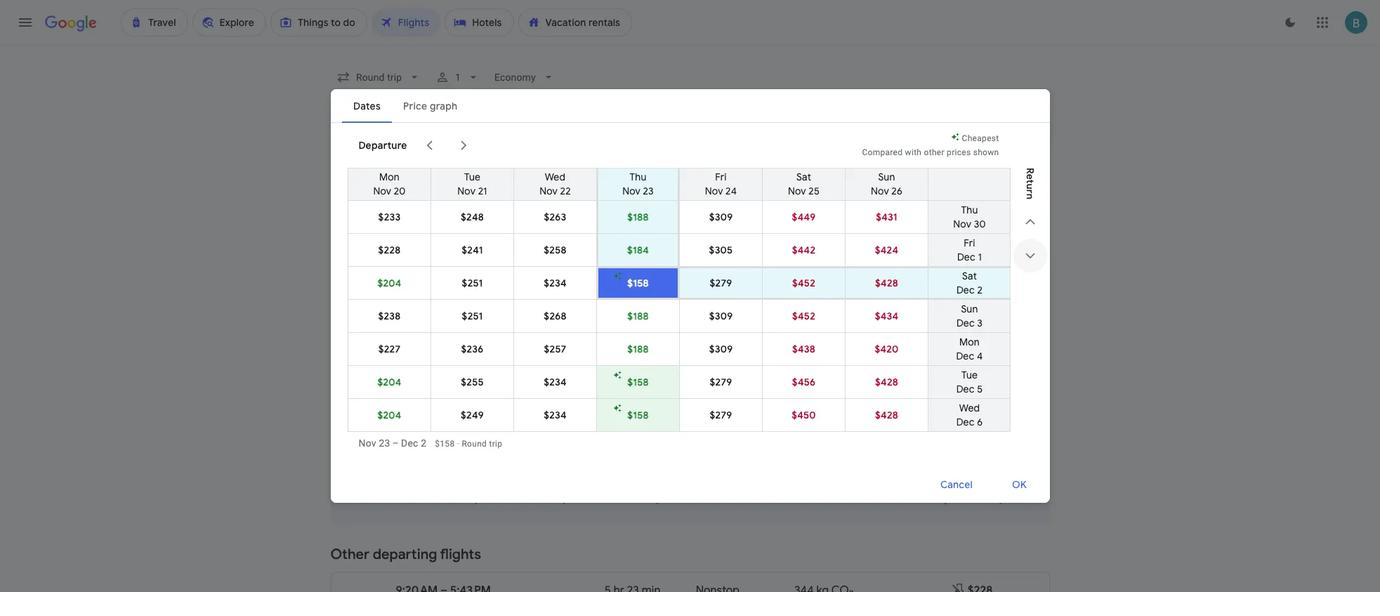 Task type: locate. For each thing, give the bounding box(es) containing it.
1 vertical spatial co
[[831, 355, 848, 369]]

2 right 393
[[848, 359, 853, 371]]

sat left sort
[[962, 270, 977, 282]]

1 vertical spatial tue
[[962, 369, 978, 382]]

bos inside 5 hr 31 min lax – bos
[[627, 372, 643, 382]]

scroll up image
[[1022, 214, 1039, 231]]

1 horizontal spatial for
[[655, 266, 666, 276]]

nonstop for 5 hr 27 min
[[696, 302, 740, 316]]

1 vertical spatial nonstop
[[696, 355, 740, 369]]

1 vertical spatial $234 button
[[514, 366, 596, 398]]

lax down total duration 5 hr 31 min. element
[[605, 372, 621, 382]]

lax inside 5 hr 40 min lax – bos
[[605, 424, 621, 434]]

$452 for 2nd $452 button from the bottom
[[792, 277, 815, 290]]

emissions inside 344 kg co avg emissions
[[812, 319, 852, 329]]

lax inside 5 hr 31 min lax – bos
[[605, 372, 621, 382]]

Arrival time: 5:43 PM. text field
[[450, 584, 491, 592]]

co inside 393 kg co 2 +11% emissions
[[831, 355, 848, 369]]

1 $279 button from the top
[[680, 268, 762, 298]]

$431
[[876, 211, 898, 223]]

1 bos from the top
[[627, 319, 643, 329]]

for left your
[[638, 491, 653, 505]]

1 round from the top
[[955, 320, 978, 330]]

this price for this flight doesn't include overhead bin access. if you need a carry-on bag, use the bags filter to update prices. image for 228 us dollars text field
[[951, 582, 968, 592]]

Arrival time: 9:57 PM. text field
[[448, 302, 488, 316]]

$251 button up $236
[[431, 300, 513, 332]]

2 nonstop flight. element from the top
[[696, 355, 740, 371]]

hr left 27
[[614, 302, 625, 316]]

$236 button
[[431, 333, 513, 365]]

4
[[977, 350, 983, 363]]

1 $452 button from the top
[[763, 268, 845, 298]]

1 $279 from the top
[[710, 277, 732, 290]]

1 vertical spatial sun
[[961, 303, 978, 316]]

co for 393 kg co 2 +11% emissions
[[831, 355, 848, 369]]

co right 393
[[831, 355, 848, 369]]

0 vertical spatial flights
[[431, 245, 472, 262]]

2 round trip from the top
[[955, 372, 993, 382]]

2 vertical spatial co
[[830, 408, 848, 422]]

0 vertical spatial $279 button
[[680, 268, 762, 298]]

$251 button up 9:57 pm text field
[[431, 267, 513, 299]]

other
[[331, 546, 370, 564]]

thu inside "thu nov 23"
[[630, 171, 647, 183]]

5 for 344
[[605, 302, 611, 316]]

1 vertical spatial $251 button
[[431, 300, 513, 332]]

sat up 25
[[797, 171, 811, 183]]

9:35 pm
[[453, 408, 494, 422]]

6
[[977, 416, 983, 429]]

passenger assistance button
[[867, 266, 954, 276]]

1 vertical spatial round
[[955, 372, 978, 382]]

Arrival time: 9:35 PM. text field
[[453, 408, 494, 422]]

$428 down passenger
[[875, 277, 898, 290]]

emissions
[[812, 319, 852, 329], [818, 372, 859, 382], [813, 425, 854, 434]]

1 $428 from the top
[[875, 277, 898, 290]]

$228
[[378, 244, 401, 256]]

0 vertical spatial this price for this flight doesn't include overhead bin access. if you need a carry-on bag, use the bags filter to update prices. image
[[953, 353, 970, 370]]

$449 button
[[763, 201, 845, 233]]

emissions right avg
[[812, 319, 852, 329]]

round
[[462, 439, 487, 449]]

0 vertical spatial $234 button
[[514, 267, 596, 299]]

0 vertical spatial $204
[[377, 277, 401, 290]]

1 down 30 on the top right of page
[[978, 251, 982, 264]]

0 vertical spatial price
[[400, 266, 420, 276]]

fri down 30 on the top right of page
[[964, 237, 975, 249]]

avg
[[795, 319, 809, 329]]

1 vertical spatial emissions
[[818, 372, 859, 382]]

$452 button
[[763, 268, 845, 298], [763, 300, 845, 332]]

$158 button up 27
[[598, 268, 678, 298]]

0 vertical spatial kg
[[817, 302, 829, 316]]

round trip down $174 text box
[[955, 372, 993, 382]]

2 vertical spatial $234
[[544, 409, 567, 422]]

$188 for top $188 button
[[627, 211, 649, 223]]

lax for 5 hr 31 min
[[605, 372, 621, 382]]

kg for 344
[[817, 302, 829, 316]]

co inside 344 kg co avg emissions
[[832, 302, 849, 316]]

3 $234 button from the top
[[514, 399, 596, 431]]

1 hr from the top
[[614, 302, 625, 316]]

1 vertical spatial min
[[640, 355, 659, 369]]

2 round from the top
[[955, 372, 978, 382]]

trip down 277 us dollars text field
[[980, 425, 993, 435]]

bos down 40
[[627, 424, 643, 434]]

any
[[565, 205, 584, 217]]

min inside 5 hr 40 min lax – bos
[[644, 408, 663, 422]]

1 $204 button from the top
[[348, 267, 430, 299]]

344 kg co avg emissions
[[795, 302, 852, 329]]

$452 down 'bag fees' button
[[792, 277, 815, 290]]

3 nonstop from the top
[[696, 408, 740, 422]]

$158 button
[[598, 268, 678, 298], [597, 366, 679, 398], [597, 399, 679, 431]]

1 horizontal spatial fees
[[804, 266, 821, 276]]

sun inside the thu nov 30 fri dec 1 sat dec 2 sun dec 3 mon dec 4 tue dec 5 wed dec 6
[[961, 303, 978, 316]]

dec up this price for this flight doesn't include overhead bin access. if you need a carry-on bag, use the bags filter to update prices. icon
[[957, 284, 975, 297]]

1 vertical spatial $234
[[544, 376, 567, 389]]

emissions right +11%
[[818, 372, 859, 382]]

min for 5 hr 27 min
[[642, 302, 661, 316]]

kg inside 393 kg co 2 +11% emissions
[[816, 355, 828, 369]]

1 vertical spatial $204
[[377, 376, 401, 389]]

– down total duration 5 hr 31 min. element
[[621, 372, 627, 382]]

sun inside sun nov 26
[[878, 171, 895, 183]]

history
[[972, 493, 1005, 505]]

1 vertical spatial round trip
[[955, 372, 993, 382]]

nov for sat
[[788, 185, 806, 197]]

2 vertical spatial $188
[[627, 343, 649, 356]]

hr inside 5 hr 31 min lax – bos
[[614, 355, 625, 369]]

344
[[795, 302, 814, 316]]

total duration 5 hr 23 min. element
[[605, 584, 696, 592]]

0 vertical spatial lax
[[605, 372, 621, 382]]

$158 down 5 hr 31 min lax – bos
[[627, 409, 649, 422]]

2 $204 button from the top
[[348, 366, 430, 398]]

nov 23 – dec 2 down delta
[[359, 438, 427, 449]]

20
[[394, 185, 406, 197]]

$227
[[378, 343, 400, 356]]

co right 344
[[832, 302, 849, 316]]

nov for mon
[[373, 185, 391, 197]]

1 vertical spatial $251
[[462, 310, 483, 323]]

$188 button
[[598, 201, 678, 233], [597, 300, 679, 332], [597, 333, 679, 365]]

prices for prices are currently low — $92 cheaper than usual for your search
[[381, 491, 413, 505]]

1 vertical spatial departing
[[373, 546, 437, 564]]

$233 button
[[348, 201, 430, 233]]

5 left 27
[[605, 302, 611, 316]]

$428 down $420 button
[[875, 376, 898, 389]]

0 horizontal spatial for
[[638, 491, 653, 505]]

duration
[[965, 145, 1006, 158]]

228 US dollars text field
[[968, 584, 993, 592]]

3 $279 button from the top
[[680, 399, 762, 431]]

2 vertical spatial $279
[[710, 409, 732, 422]]

2 vertical spatial $279 button
[[680, 399, 762, 431]]

prices
[[947, 148, 971, 157], [383, 205, 412, 217]]

1 vertical spatial this price for this flight doesn't include overhead bin access. if you need a carry-on bag, use the bags filter to update prices. image
[[951, 582, 968, 592]]

swap origin and destination. image
[[546, 107, 563, 124]]

hr left 31
[[614, 355, 625, 369]]

dec
[[957, 251, 976, 264], [957, 284, 975, 297], [957, 317, 975, 330], [956, 350, 975, 363], [957, 383, 975, 396], [957, 416, 975, 429]]

$204 button down $227
[[348, 366, 430, 398]]

$204 button down best departing flights
[[348, 267, 430, 299]]

main content
[[331, 197, 1050, 592]]

1 vertical spatial for
[[638, 491, 653, 505]]

sun up 3
[[961, 303, 978, 316]]

1 horizontal spatial sat
[[962, 270, 977, 282]]

t
[[1024, 180, 1037, 184]]

1 horizontal spatial sun
[[961, 303, 978, 316]]

departing up on
[[363, 245, 428, 262]]

round inside $277 round trip
[[955, 425, 978, 435]]

co
[[832, 302, 849, 316], [831, 355, 848, 369], [830, 408, 848, 422]]

5 inside 5 hr 27 min – bos
[[605, 302, 611, 316]]

0 vertical spatial emissions
[[812, 319, 852, 329]]

2 hr from the top
[[614, 355, 625, 369]]

1 vertical spatial mon
[[960, 336, 980, 349]]

sat inside the thu nov 30 fri dec 1 sat dec 2 sun dec 3 mon dec 4 tue dec 5 wed dec 6
[[962, 270, 977, 282]]

$263 button
[[514, 201, 596, 233]]

2 vertical spatial min
[[644, 408, 663, 422]]

wed nov 22
[[539, 171, 571, 197]]

2
[[499, 205, 504, 217], [977, 284, 983, 297], [848, 359, 853, 371], [421, 438, 427, 449]]

flights
[[431, 245, 472, 262], [440, 546, 481, 564]]

2 $309 from the top
[[709, 310, 733, 323]]

1 vertical spatial $452 button
[[763, 300, 845, 332]]

1 vertical spatial hr
[[614, 355, 625, 369]]

$188 down the "+"
[[627, 310, 649, 323]]

mon up '20'
[[379, 171, 399, 183]]

0 horizontal spatial mon
[[379, 171, 399, 183]]

bos inside 5 hr 40 min lax – bos
[[627, 424, 643, 434]]

tue inside tue nov 21
[[464, 171, 480, 183]]

$188 button down 23
[[598, 201, 678, 233]]

1 vertical spatial $188 button
[[597, 300, 679, 332]]

2 bos from the top
[[627, 372, 643, 382]]

0 vertical spatial $428
[[875, 277, 898, 290]]

nonstop flight. element for 5 hr 31 min
[[696, 355, 740, 371]]

$204 button
[[348, 267, 430, 299], [348, 366, 430, 398], [348, 399, 430, 431]]

wed up 22 at the top left of the page
[[545, 171, 566, 183]]

$204
[[377, 277, 401, 290], [377, 376, 401, 389], [377, 409, 401, 422]]

prices for prices include required taxes + fees for 1 adult. optional charges and bag fees may apply. passenger assistance
[[513, 266, 537, 276]]

0 vertical spatial $251 button
[[431, 267, 513, 299]]

5 up $277
[[977, 383, 983, 396]]

– down total duration 5 hr 40 min. element
[[621, 424, 627, 434]]

nonstop for 5 hr 31 min
[[696, 355, 740, 369]]

dec left 3
[[957, 317, 975, 330]]

0 vertical spatial 23 – dec
[[457, 205, 496, 217]]

sat
[[797, 171, 811, 183], [962, 270, 977, 282]]

1 left adult.
[[669, 266, 674, 276]]

currently
[[434, 491, 480, 505]]

$188 button down the "+"
[[597, 300, 679, 332]]

1 vertical spatial $428
[[875, 376, 898, 389]]

2 up 158 us dollars text box
[[977, 284, 983, 297]]

total duration 5 hr 31 min. element
[[605, 355, 696, 371]]

1 vertical spatial $188
[[627, 310, 649, 323]]

– down total duration 5 hr 27 min. element
[[621, 319, 627, 329]]

hr left 40
[[614, 408, 625, 422]]

and left bag on the top
[[770, 266, 784, 276]]

0 vertical spatial nov 23 – dec 2
[[436, 205, 504, 217]]

round for $174
[[955, 372, 978, 382]]

nov inside tue nov 21
[[457, 185, 475, 197]]

track
[[355, 205, 380, 217]]

1 horizontal spatial price
[[945, 493, 969, 505]]

and
[[422, 266, 437, 276], [770, 266, 784, 276]]

2 vertical spatial $204 button
[[348, 399, 430, 431]]

optional
[[701, 266, 734, 276]]

1 vertical spatial $428 button
[[846, 366, 928, 398]]

1 vertical spatial thu
[[961, 204, 978, 216]]

2 vertical spatial $428
[[875, 409, 898, 422]]

$204 down $227
[[377, 376, 401, 389]]

thu up 30 on the top right of page
[[961, 204, 978, 216]]

departure
[[359, 139, 407, 152]]

0 horizontal spatial sat
[[797, 171, 811, 183]]

bos down 27
[[627, 319, 643, 329]]

1 vertical spatial flights
[[440, 546, 481, 564]]

stops
[[424, 145, 450, 158]]

co up +6% emissions
[[830, 408, 848, 422]]

25
[[809, 185, 820, 197]]

flights up convenience
[[431, 245, 472, 262]]

nov inside wed nov 22
[[539, 185, 558, 197]]

view price history
[[920, 493, 1005, 505]]

1 horizontal spatial fri
[[964, 237, 975, 249]]

1 $452 from the top
[[792, 277, 815, 290]]

price right on
[[400, 266, 420, 276]]

compared with other prices shown
[[863, 148, 1000, 157]]

wed up the 6
[[959, 402, 980, 415]]

1 horizontal spatial nov 23 – dec 2
[[436, 205, 504, 217]]

$452 button up 344
[[763, 268, 845, 298]]

for
[[655, 266, 666, 276], [638, 491, 653, 505]]

min right 27
[[642, 302, 661, 316]]

co for 344 kg co avg emissions
[[832, 302, 849, 316]]

dec left the 6
[[957, 416, 975, 429]]

$251 down convenience
[[462, 277, 483, 290]]

wed inside the thu nov 30 fri dec 1 sat dec 2 sun dec 3 mon dec 4 tue dec 5 wed dec 6
[[959, 402, 980, 415]]

$188 button down 5 hr 27 min – bos
[[597, 333, 679, 365]]

$258 button
[[514, 234, 596, 266]]

0 vertical spatial nonstop
[[696, 302, 740, 316]]

hr inside 5 hr 40 min lax – bos
[[614, 408, 625, 422]]

23 – dec inside find the best price "region"
[[457, 205, 496, 217]]

1 $428 button from the top
[[846, 268, 928, 298]]

hr for 27
[[614, 302, 625, 316]]

1 $188 from the top
[[627, 211, 649, 223]]

3 $188 from the top
[[627, 343, 649, 356]]

Departure time: 1:30 PM. text field
[[396, 302, 436, 316]]

0 vertical spatial $428 button
[[846, 268, 928, 298]]

round down $277
[[955, 425, 978, 435]]

377
[[795, 408, 813, 422]]

lax for 5 hr 40 min
[[605, 424, 621, 434]]

0 horizontal spatial 1
[[455, 72, 461, 83]]

1 $234 from the top
[[544, 277, 567, 290]]

3 bos from the top
[[627, 424, 643, 434]]

1 nonstop flight. element from the top
[[696, 302, 740, 318]]

23 – dec down delta
[[379, 438, 419, 449]]

kg
[[817, 302, 829, 316], [816, 355, 828, 369], [815, 408, 828, 422]]

0 vertical spatial $188 button
[[598, 201, 678, 233]]

$158 button down 5 hr 31 min lax – bos
[[597, 399, 679, 431]]

nov inside sat nov 25
[[788, 185, 806, 197]]

$188
[[627, 211, 649, 223], [627, 310, 649, 323], [627, 343, 649, 356]]

min for 5 hr 40 min
[[644, 408, 663, 422]]

1 lax from the top
[[605, 372, 621, 382]]

sat inside sat nov 25
[[797, 171, 811, 183]]

none search field containing all filters
[[331, 65, 1050, 186]]

prices left are
[[381, 491, 413, 505]]

0 horizontal spatial and
[[422, 266, 437, 276]]

1 vertical spatial lax
[[605, 424, 621, 434]]

$428 right the 377 kg co
[[875, 409, 898, 422]]

leaves los angeles international airport at 8:35 am on thursday, november 23 and arrives at boston logan international airport at 5:06 pm on thursday, november 23. element
[[396, 355, 491, 369]]

2 vertical spatial nonstop
[[696, 408, 740, 422]]

$236
[[461, 343, 483, 356]]

0 vertical spatial hr
[[614, 302, 625, 316]]

fri up 24
[[715, 171, 727, 183]]

0 horizontal spatial tue
[[464, 171, 480, 183]]

nov inside "thu nov 23"
[[622, 185, 641, 197]]

connecting airports
[[833, 145, 928, 158]]

nov inside sun nov 26
[[871, 185, 889, 197]]

4 nonstop flight. element from the top
[[696, 584, 740, 592]]

2 left track prices from los angeles to boston departing 2023-11-23 and returning 2023-12-02 icon
[[499, 205, 504, 217]]

nonstop flight. element
[[696, 302, 740, 318], [696, 355, 740, 371], [696, 408, 740, 424], [696, 584, 740, 592]]

trip inside $277 round trip
[[980, 425, 993, 435]]

ok button
[[996, 468, 1045, 501]]

1 vertical spatial $452
[[792, 310, 815, 323]]

kg inside 344 kg co avg emissions
[[817, 302, 829, 316]]

30
[[974, 218, 986, 230]]

sun up 26
[[878, 171, 895, 183]]

round trip down 158 us dollars text box
[[955, 320, 993, 330]]

mon inside the thu nov 30 fri dec 1 sat dec 2 sun dec 3 mon dec 4 tue dec 5 wed dec 6
[[960, 336, 980, 349]]

0 vertical spatial $204 button
[[348, 267, 430, 299]]

$255 button
[[431, 366, 513, 398]]

$204 down on
[[377, 277, 401, 290]]

this price for this flight doesn't include overhead bin access. if you need a carry-on bag, use the bags filter to update prices. image for $174 text box
[[953, 353, 970, 370]]

min inside 5 hr 31 min lax – bos
[[640, 355, 659, 369]]

connecting
[[833, 145, 888, 158]]

1 horizontal spatial wed
[[959, 402, 980, 415]]

1 vertical spatial $158 button
[[597, 366, 679, 398]]

$158 button up 40
[[597, 366, 679, 398]]

2 $452 from the top
[[792, 310, 815, 323]]

1 nonstop from the top
[[696, 302, 740, 316]]

1 vertical spatial $279
[[710, 376, 732, 389]]

departing up departure time: 9:20 am. text box
[[373, 546, 437, 564]]

nov for thu
[[622, 185, 641, 197]]

$452 button up $438 button at the bottom
[[763, 300, 845, 332]]

2 $188 from the top
[[627, 310, 649, 323]]

united
[[396, 372, 421, 382]]

– inside 5 hr 31 min lax – bos
[[621, 372, 627, 382]]

bag fees button
[[787, 266, 821, 276]]

2 lax from the top
[[605, 424, 621, 434]]

$234 button
[[514, 267, 596, 299], [514, 366, 596, 398], [514, 399, 596, 431]]

any dates
[[565, 205, 612, 217]]

ok
[[1013, 478, 1028, 491]]

tue
[[464, 171, 480, 183], [962, 369, 978, 382]]

1 horizontal spatial thu
[[961, 204, 978, 216]]

$204 up delta
[[377, 409, 401, 422]]

0 horizontal spatial sun
[[878, 171, 895, 183]]

2 vertical spatial hr
[[614, 408, 625, 422]]

thu for 30
[[961, 204, 978, 216]]

$184
[[627, 244, 649, 256]]

$428
[[875, 277, 898, 290], [875, 376, 898, 389], [875, 409, 898, 422]]

0 horizontal spatial prices
[[381, 491, 413, 505]]

2 $309 button from the top
[[680, 300, 762, 332]]

fees right bag on the top
[[804, 266, 821, 276]]

1 inside main content
[[669, 266, 674, 276]]

2 nonstop from the top
[[696, 355, 740, 369]]

0 vertical spatial round trip
[[955, 320, 993, 330]]

3 nonstop flight. element from the top
[[696, 408, 740, 424]]

0 vertical spatial $452
[[792, 277, 815, 290]]

0 vertical spatial round
[[955, 320, 978, 330]]

$158
[[627, 277, 649, 290], [969, 302, 993, 316], [627, 376, 649, 389], [627, 409, 649, 422], [435, 439, 455, 449]]

thu inside the thu nov 30 fri dec 1 sat dec 2 sun dec 3 mon dec 4 tue dec 5 wed dec 6
[[961, 204, 978, 216]]

1 horizontal spatial prices
[[947, 148, 971, 157]]

this price for this flight doesn't include overhead bin access. if you need a carry-on bag, use the bags filter to update prices. image
[[953, 353, 970, 370], [951, 582, 968, 592]]

3 round from the top
[[955, 425, 978, 435]]

for left adult.
[[655, 266, 666, 276]]

bos inside 5 hr 27 min – bos
[[627, 319, 643, 329]]

hr inside 5 hr 27 min – bos
[[614, 302, 625, 316]]

– inside 5 hr 27 min – bos
[[621, 319, 627, 329]]

3 hr from the top
[[614, 408, 625, 422]]

0 horizontal spatial prices
[[383, 205, 412, 217]]

0 vertical spatial bos
[[627, 319, 643, 329]]

kg up +6% emissions
[[815, 408, 828, 422]]

$158 down 31
[[627, 376, 649, 389]]

min inside 5 hr 27 min – bos
[[642, 302, 661, 316]]

0 vertical spatial $234
[[544, 277, 567, 290]]

dec left 4
[[956, 350, 975, 363]]

round trip
[[955, 320, 993, 330], [955, 372, 993, 382]]

$204 button down united
[[348, 399, 430, 431]]

nov inside mon nov 20
[[373, 185, 391, 197]]

price down cancel on the right
[[945, 493, 969, 505]]

0 horizontal spatial thu
[[630, 171, 647, 183]]

nov 23 – dec 2 down 21
[[436, 205, 504, 217]]

0 vertical spatial thu
[[630, 171, 647, 183]]

None search field
[[331, 65, 1050, 186]]

1 $309 button from the top
[[680, 201, 762, 233]]

hr
[[614, 302, 625, 316], [614, 355, 625, 369], [614, 408, 625, 422]]

round down $174 text box
[[955, 372, 978, 382]]

1 round trip from the top
[[955, 320, 993, 330]]

min right 31
[[640, 355, 659, 369]]

min right 40
[[644, 408, 663, 422]]

prices
[[513, 266, 537, 276], [381, 491, 413, 505]]

5 for 377
[[605, 408, 611, 422]]

$456
[[792, 376, 816, 389]]

5 inside 5 hr 40 min lax – bos
[[605, 408, 611, 422]]

date grid button
[[849, 197, 940, 223]]

1 vertical spatial $204 button
[[348, 366, 430, 398]]

0 vertical spatial $309
[[709, 211, 733, 223]]

and down best departing flights
[[422, 266, 437, 276]]

5 inside 5 hr 31 min lax – bos
[[605, 355, 611, 369]]

$452 up $438 button at the bottom
[[792, 310, 815, 323]]

tue down 4
[[962, 369, 978, 382]]

tue up 21
[[464, 171, 480, 183]]

prices right other
[[947, 148, 971, 157]]

nov inside fri nov 24
[[705, 185, 723, 197]]

nov inside find the best price "region"
[[436, 205, 455, 217]]

mon inside mon nov 20
[[379, 171, 399, 183]]

min
[[642, 302, 661, 316], [640, 355, 659, 369], [644, 408, 663, 422]]

lax down total duration 5 hr 40 min. element
[[605, 424, 621, 434]]

kg right 344
[[817, 302, 829, 316]]

1 vertical spatial nov 23 – dec 2
[[359, 438, 427, 449]]

0 vertical spatial co
[[832, 302, 849, 316]]

40
[[627, 408, 641, 422]]

bos for 40
[[627, 424, 643, 434]]

$238 button
[[348, 300, 430, 332]]

$309 button
[[680, 201, 762, 233], [680, 300, 762, 332], [680, 333, 762, 365]]

0 vertical spatial mon
[[379, 171, 399, 183]]

– inside 5 hr 40 min lax – bos
[[621, 424, 627, 434]]

8:35 am – 5:06 pm united
[[396, 355, 491, 382]]

1 vertical spatial prices
[[383, 205, 412, 217]]

$251 up $236
[[462, 310, 483, 323]]

0 vertical spatial min
[[642, 302, 661, 316]]

nonstop flight. element for 5 hr 27 min
[[696, 302, 740, 318]]

kg right 393
[[816, 355, 828, 369]]

0 vertical spatial prices
[[513, 266, 537, 276]]

flights up arrival time: 5:43 pm. text box
[[440, 546, 481, 564]]

prices inside find the best price "region"
[[383, 205, 412, 217]]

thu for 23
[[630, 171, 647, 183]]

prices left "include"
[[513, 266, 537, 276]]

3 $428 button from the top
[[846, 399, 928, 431]]

shown
[[974, 148, 1000, 157]]

bos down 31
[[627, 372, 643, 382]]

1 vertical spatial sat
[[962, 270, 977, 282]]

track prices from los angeles to boston departing 2023-11-23 and returning 2023-12-02 image
[[511, 205, 536, 215]]

$431 button
[[846, 201, 928, 233]]

2 $279 button from the top
[[680, 366, 762, 398]]

0 vertical spatial departing
[[363, 245, 428, 262]]

0 horizontal spatial wed
[[545, 171, 566, 183]]

$174
[[970, 355, 993, 369]]

1 vertical spatial $309 button
[[680, 300, 762, 332]]

2 horizontal spatial 1
[[978, 251, 982, 264]]



Task type: describe. For each thing, give the bounding box(es) containing it.
Departure time: 9:20 AM. text field
[[396, 584, 438, 592]]

thu nov 23
[[622, 171, 654, 197]]

5 for 393
[[605, 355, 611, 369]]

sort by: button
[[986, 258, 1050, 283]]

jetblue
[[396, 319, 426, 329]]

$434
[[875, 310, 899, 323]]

3 $204 button from the top
[[348, 399, 430, 431]]

$248
[[461, 211, 484, 223]]

u
[[1024, 184, 1037, 190]]

3 $279 from the top
[[710, 409, 732, 422]]

nonstop flight. element for 5 hr 40 min
[[696, 408, 740, 424]]

total duration 5 hr 40 min. element
[[605, 408, 696, 424]]

apply.
[[842, 266, 865, 276]]

round for $158
[[955, 320, 978, 330]]

other departing flights
[[331, 546, 481, 564]]

scroll right image
[[455, 137, 472, 154]]

$424
[[875, 244, 899, 256]]

prices include required taxes + fees for 1 adult. optional charges and bag fees may apply. passenger assistance
[[513, 266, 954, 276]]

$456 button
[[763, 366, 845, 398]]

2 $234 button from the top
[[514, 366, 596, 398]]

bos for 31
[[627, 372, 643, 382]]

277 US dollars text field
[[968, 408, 993, 422]]

grid
[[910, 204, 928, 216]]

2 $251 from the top
[[462, 310, 483, 323]]

wed inside wed nov 22
[[545, 171, 566, 183]]

9:57 pm
[[448, 302, 488, 316]]

$420 button
[[846, 333, 928, 365]]

—
[[504, 491, 514, 505]]

$442 button
[[763, 234, 845, 266]]

$241 button
[[431, 234, 513, 266]]

round trip for $158
[[955, 320, 993, 330]]

$158 left ·
[[435, 439, 455, 449]]

3 $309 from the top
[[709, 343, 733, 356]]

2 fees from the left
[[804, 266, 821, 276]]

$424 button
[[846, 234, 928, 266]]

may
[[823, 266, 839, 276]]

5 inside the thu nov 30 fri dec 1 sat dec 2 sun dec 3 mon dec 4 tue dec 5 wed dec 6
[[977, 383, 983, 396]]

trip right round
[[489, 439, 503, 449]]

dec up $277
[[957, 383, 975, 396]]

include
[[540, 266, 568, 276]]

based
[[362, 266, 386, 276]]

1 inside the thu nov 30 fri dec 1 sat dec 2 sun dec 3 mon dec 4 tue dec 5 wed dec 6
[[978, 251, 982, 264]]

find the best price region
[[331, 197, 1050, 234]]

Departure time: 12:55 PM. text field
[[396, 408, 441, 422]]

leaves los angeles international airport at 9:20 am on thursday, november 23 and arrives at boston logan international airport at 5:43 pm on thursday, november 23. element
[[396, 584, 491, 592]]

date grid
[[885, 204, 928, 216]]

$438
[[792, 343, 816, 356]]

flights for other departing flights
[[440, 546, 481, 564]]

thu nov 30 fri dec 1 sat dec 2 sun dec 3 mon dec 4 tue dec 5 wed dec 6
[[953, 204, 986, 429]]

+11%
[[795, 372, 816, 382]]

delta
[[396, 424, 416, 434]]

price graph button
[[946, 197, 1047, 223]]

1 $234 button from the top
[[514, 267, 596, 299]]

round trip for $174
[[955, 372, 993, 382]]

hr for 31
[[614, 355, 625, 369]]

$188 for bottom $188 button
[[627, 343, 649, 356]]

– inside 8:35 am – 5:06 pm united
[[440, 355, 447, 369]]

2 vertical spatial $188 button
[[597, 333, 679, 365]]

2 left $158 text box
[[421, 438, 427, 449]]

1 and from the left
[[422, 266, 437, 276]]

5 hr 31 min lax – bos
[[605, 355, 659, 382]]

$158 up 3
[[969, 302, 993, 316]]

2 $428 button from the top
[[846, 366, 928, 398]]

scroll down image
[[1022, 247, 1039, 264]]

total duration 5 hr 27 min. element
[[605, 302, 696, 318]]

3 $204 from the top
[[377, 409, 401, 422]]

$434 button
[[846, 300, 928, 332]]

nov for fri
[[705, 185, 723, 197]]

adult.
[[676, 266, 698, 276]]

2 vertical spatial emissions
[[813, 425, 854, 434]]

tue nov 21
[[457, 171, 487, 197]]

2 $204 from the top
[[377, 376, 401, 389]]

$258
[[544, 244, 567, 256]]

$249
[[461, 409, 484, 422]]

min for 5 hr 31 min
[[640, 355, 659, 369]]

174 US dollars text field
[[970, 355, 993, 369]]

1 $204 from the top
[[377, 277, 401, 290]]

24
[[726, 185, 737, 197]]

on
[[388, 266, 398, 276]]

0 vertical spatial for
[[655, 266, 666, 276]]

fri inside fri nov 24
[[715, 171, 727, 183]]

n
[[1024, 194, 1037, 200]]

8:35 am
[[396, 355, 437, 369]]

5:06 pm
[[450, 355, 491, 369]]

dec down 30 on the top right of page
[[957, 251, 976, 264]]

$450 button
[[763, 399, 845, 431]]

cancel button
[[924, 468, 990, 501]]

other
[[924, 148, 945, 157]]

fri inside the thu nov 30 fri dec 1 sat dec 2 sun dec 3 mon dec 4 tue dec 5 wed dec 6
[[964, 237, 975, 249]]

12:55 pm
[[396, 408, 441, 422]]

3 $309 button from the top
[[680, 333, 762, 365]]

$92
[[517, 491, 536, 505]]

nonstop for 5 hr 40 min
[[696, 408, 740, 422]]

this price for this flight doesn't include overhead bin access. if you need a carry-on bag, use the bags filter to update prices. image
[[952, 300, 969, 317]]

3 $428 from the top
[[875, 409, 898, 422]]

ranked
[[331, 266, 360, 276]]

kg for 393
[[816, 355, 828, 369]]

2 inside 393 kg co 2 +11% emissions
[[848, 359, 853, 371]]

date
[[885, 204, 907, 216]]

2 vertical spatial kg
[[815, 408, 828, 422]]

scroll left image
[[421, 137, 438, 154]]

$438 button
[[763, 333, 845, 365]]

Arrival time: 5:06 PM. text field
[[450, 355, 491, 369]]

Departure time: 8:35 AM. text field
[[396, 355, 437, 369]]

trip down 158 us dollars text box
[[980, 320, 993, 330]]

r e t u r n
[[1024, 168, 1037, 200]]

$233
[[378, 211, 400, 223]]

1 $309 from the top
[[709, 211, 733, 223]]

$227 button
[[348, 333, 430, 365]]

3
[[977, 317, 983, 330]]

$268 button
[[514, 300, 596, 332]]

2 inside find the best price "region"
[[499, 205, 504, 217]]

usual
[[609, 491, 636, 505]]

departing for other
[[373, 546, 437, 564]]

best departing flights
[[331, 245, 472, 262]]

$450
[[792, 409, 816, 422]]

2 $234 from the top
[[544, 376, 567, 389]]

23
[[643, 185, 654, 197]]

1 fees from the left
[[636, 266, 653, 276]]

+6% emissions
[[795, 425, 854, 434]]

1 vertical spatial price
[[945, 493, 969, 505]]

trip down $174 text box
[[980, 372, 993, 382]]

main content containing best departing flights
[[331, 197, 1050, 592]]

hr for 40
[[614, 408, 625, 422]]

$263
[[544, 211, 566, 223]]

0 vertical spatial prices
[[947, 148, 971, 157]]

sun nov 26
[[871, 171, 903, 197]]

leaves los angeles international airport at 12:55 pm on thursday, november 23 and arrives at boston logan international airport at 9:35 pm on thursday, november 23. element
[[396, 408, 494, 422]]

track prices
[[355, 205, 412, 217]]

3 $234 from the top
[[544, 409, 567, 422]]

$158 down the "+"
[[627, 277, 649, 290]]

nov inside the thu nov 30 fri dec 1 sat dec 2 sun dec 3 mon dec 4 tue dec 5 wed dec 6
[[953, 218, 972, 230]]

$449
[[792, 211, 816, 223]]

1 inside 1 popup button
[[455, 72, 461, 83]]

2 $452 button from the top
[[763, 300, 845, 332]]

1 $251 button from the top
[[431, 267, 513, 299]]

5 hr 27 min – bos
[[605, 302, 661, 329]]

0 horizontal spatial price
[[400, 266, 420, 276]]

2 $279 from the top
[[710, 376, 732, 389]]

1 vertical spatial 23 – dec
[[379, 438, 419, 449]]

by:
[[1014, 264, 1028, 277]]

nov for wed
[[539, 185, 558, 197]]

nov 23 – dec 2 inside find the best price "region"
[[436, 205, 504, 217]]

cheaper
[[538, 491, 581, 505]]

0 vertical spatial $158 button
[[598, 268, 678, 298]]

graph
[[1009, 204, 1036, 216]]

$249 button
[[431, 399, 513, 431]]

·
[[457, 439, 460, 449]]

$452 for 1st $452 button from the bottom of the page
[[792, 310, 815, 323]]

2 inside the thu nov 30 fri dec 1 sat dec 2 sun dec 3 mon dec 4 tue dec 5 wed dec 6
[[977, 284, 983, 297]]

Return text field
[[941, 96, 1006, 134]]

1 button
[[430, 65, 486, 90]]

158 US dollars text field
[[969, 302, 993, 316]]

departing for best
[[363, 245, 428, 262]]

Departure text field
[[823, 96, 887, 134]]

co for 377 kg co
[[830, 408, 848, 422]]

emissions inside 393 kg co 2 +11% emissions
[[818, 372, 859, 382]]

1:30 pm
[[396, 302, 436, 316]]

$188 for the middle $188 button
[[627, 310, 649, 323]]

5 hr 40 min lax – bos
[[605, 408, 663, 434]]

stops button
[[415, 141, 474, 163]]

$305 button
[[680, 234, 762, 266]]

+
[[629, 266, 634, 276]]

with
[[906, 148, 922, 157]]

0 horizontal spatial nov 23 – dec 2
[[359, 438, 427, 449]]

26
[[892, 185, 903, 197]]

flights for best departing flights
[[431, 245, 472, 262]]

$238
[[378, 310, 401, 323]]

nov for tue
[[457, 185, 475, 197]]

fri nov 24
[[705, 171, 737, 197]]

2 vertical spatial $158 button
[[597, 399, 679, 431]]

your
[[656, 491, 679, 505]]

tue inside the thu nov 30 fri dec 1 sat dec 2 sun dec 3 mon dec 4 tue dec 5 wed dec 6
[[962, 369, 978, 382]]

2 $428 from the top
[[875, 376, 898, 389]]

1 $251 from the top
[[462, 277, 483, 290]]

nov for sun
[[871, 185, 889, 197]]

2 $251 button from the top
[[431, 300, 513, 332]]

leaves los angeles international airport at 1:30 pm on thursday, november 23 and arrives at boston logan international airport at 9:57 pm on thursday, november 23. element
[[396, 302, 488, 316]]

all filters
[[357, 145, 399, 158]]

158 US dollars text field
[[435, 439, 455, 449]]

best
[[331, 245, 360, 262]]

$184 button
[[598, 234, 678, 266]]

filters
[[371, 145, 399, 158]]

27
[[627, 302, 639, 316]]

2 and from the left
[[770, 266, 784, 276]]

compared
[[863, 148, 903, 157]]

convenience
[[439, 266, 489, 276]]



Task type: vqa. For each thing, say whether or not it's contained in the screenshot.
SORT
yes



